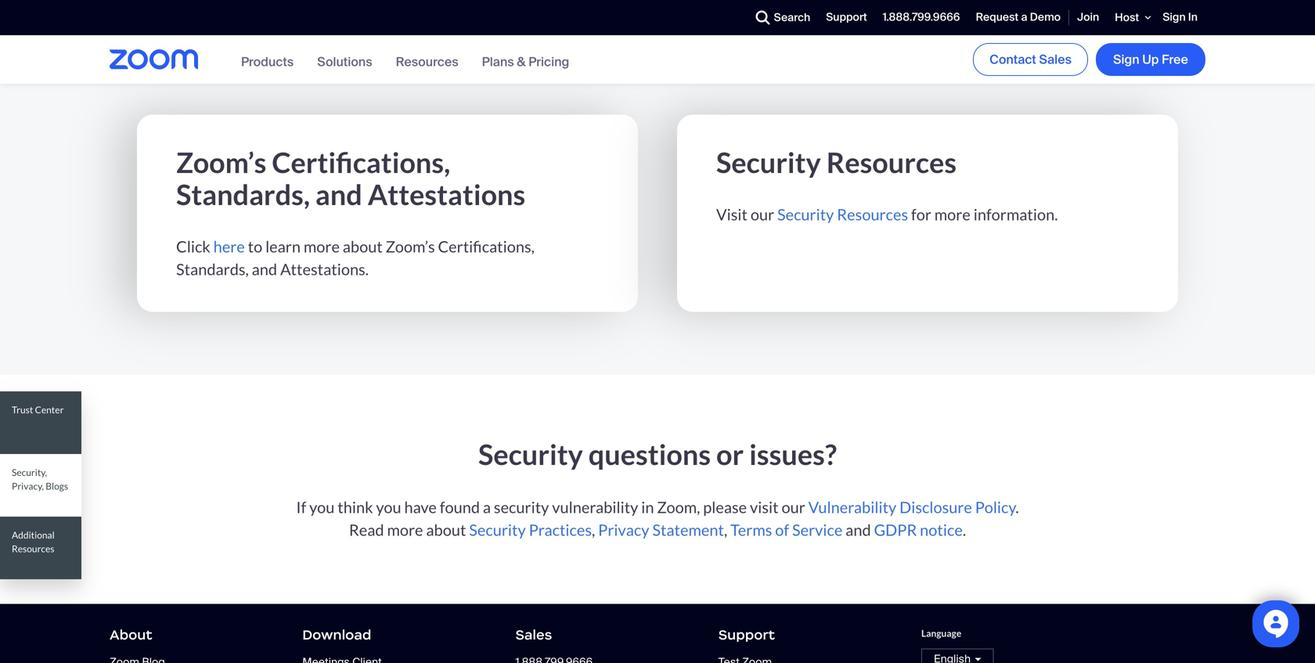 Task type: describe. For each thing, give the bounding box(es) containing it.
security down security resources
[[778, 205, 834, 224]]

vulnerability
[[809, 498, 897, 517]]

about for security
[[426, 521, 466, 539]]

sign in link
[[1155, 1, 1206, 35]]

additional resources link
[[0, 517, 81, 579]]

0 horizontal spatial .
[[963, 521, 966, 539]]

contact
[[990, 51, 1037, 68]]

security, privacy, blogs link
[[0, 454, 81, 517]]

solutions
[[317, 53, 372, 70]]

in
[[641, 498, 654, 517]]

0 horizontal spatial support link
[[719, 626, 775, 644]]

statement
[[653, 521, 724, 539]]

gdpr notice link
[[874, 521, 963, 539]]

privacy statement link
[[598, 521, 724, 539]]

have
[[404, 498, 437, 517]]

security,
[[12, 467, 47, 478]]

about link
[[110, 626, 152, 644]]

zoom's inside the zoom's certifications, standards, and attestations
[[176, 145, 267, 179]]

gdpr
[[874, 521, 917, 539]]

host button
[[1107, 0, 1155, 35]]

security for security practices , privacy statement , terms of service and gdpr notice .
[[469, 521, 526, 539]]

center
[[35, 404, 64, 415]]

attestations.
[[280, 260, 369, 279]]

read
[[349, 521, 384, 539]]

practices
[[529, 521, 592, 539]]

resources left the plans
[[396, 53, 459, 70]]

security resources link
[[778, 205, 908, 224]]

sign up free
[[1114, 51, 1189, 68]]

terms
[[731, 521, 772, 539]]

contact sales link
[[973, 43, 1088, 76]]

vulnerability
[[552, 498, 638, 517]]

about
[[110, 626, 152, 644]]

request a demo
[[976, 10, 1061, 24]]

trust
[[12, 404, 33, 415]]

here link
[[213, 237, 245, 256]]

certifications, inside to learn more about zoom's certifications, standards, and attestations.
[[438, 237, 535, 256]]

for
[[911, 205, 932, 224]]

to
[[248, 237, 262, 256]]

. inside the . read more about
[[1016, 498, 1019, 517]]

additional resources
[[12, 529, 55, 554]]

of
[[775, 521, 789, 539]]

1 horizontal spatial our
[[782, 498, 806, 517]]

&
[[517, 53, 526, 70]]

standards, inside to learn more about zoom's certifications, standards, and attestations.
[[176, 260, 249, 279]]

. read more about
[[349, 498, 1019, 539]]

pricing
[[529, 53, 569, 70]]

solutions button
[[317, 53, 372, 70]]

resources inside additional resources
[[12, 543, 54, 554]]

found
[[440, 498, 480, 517]]

products
[[241, 53, 294, 70]]

privacy
[[598, 521, 650, 539]]

1.888.799.9666 link
[[875, 1, 968, 35]]

notice
[[920, 521, 963, 539]]

products button
[[241, 53, 294, 70]]

sign for sign up free
[[1114, 51, 1140, 68]]

trust center link
[[0, 392, 81, 454]]

plans & pricing
[[482, 53, 569, 70]]

language
[[922, 628, 962, 639]]

service
[[792, 521, 843, 539]]

visit
[[750, 498, 779, 517]]

sales link
[[516, 626, 552, 644]]

zoom logo image
[[110, 49, 198, 70]]

2 you from the left
[[376, 498, 401, 517]]

1.888.799.9666
[[883, 10, 960, 24]]

here
[[213, 237, 245, 256]]

and inside the zoom's certifications, standards, and attestations
[[316, 177, 362, 211]]

click
[[176, 237, 210, 256]]

free
[[1162, 51, 1189, 68]]

to learn more about zoom's certifications, standards, and attestations.
[[176, 237, 535, 279]]

privacy,
[[12, 480, 44, 492]]

terms of service link
[[731, 521, 843, 539]]

resources up visit our security resources for more information.
[[827, 145, 957, 179]]

1 you from the left
[[309, 498, 335, 517]]

search
[[774, 10, 811, 25]]

sign up free link
[[1096, 43, 1206, 76]]



Task type: locate. For each thing, give the bounding box(es) containing it.
0 vertical spatial our
[[751, 205, 775, 224]]

support
[[826, 10, 867, 24], [719, 626, 775, 644]]

1 vertical spatial standards,
[[176, 260, 249, 279]]

sign left up
[[1114, 51, 1140, 68]]

1 horizontal spatial you
[[376, 498, 401, 517]]

security
[[494, 498, 549, 517]]

0 horizontal spatial about
[[343, 237, 383, 256]]

demo
[[1030, 10, 1061, 24]]

standards, inside the zoom's certifications, standards, and attestations
[[176, 177, 310, 211]]

1 horizontal spatial support
[[826, 10, 867, 24]]

2 horizontal spatial and
[[846, 521, 871, 539]]

policy
[[975, 498, 1016, 517]]

0 vertical spatial about
[[343, 237, 383, 256]]

security practices , privacy statement , terms of service and gdpr notice .
[[469, 521, 966, 539]]

0 vertical spatial support
[[826, 10, 867, 24]]

visit
[[716, 205, 748, 224]]

a left demo
[[1021, 10, 1028, 24]]

0 horizontal spatial more
[[304, 237, 340, 256]]

1 vertical spatial sales
[[516, 626, 552, 644]]

request
[[976, 10, 1019, 24]]

resources down additional on the left bottom of page
[[12, 543, 54, 554]]

learn
[[265, 237, 301, 256]]

resources
[[396, 53, 459, 70], [827, 145, 957, 179], [837, 205, 908, 224], [12, 543, 54, 554]]

0 vertical spatial standards,
[[176, 177, 310, 211]]

about up the attestations.
[[343, 237, 383, 256]]

more up the attestations.
[[304, 237, 340, 256]]

and down to
[[252, 260, 277, 279]]

think
[[338, 498, 373, 517]]

1 horizontal spatial support link
[[819, 1, 875, 35]]

1 horizontal spatial zoom's
[[386, 237, 435, 256]]

1 horizontal spatial sign
[[1163, 10, 1186, 24]]

0 vertical spatial .
[[1016, 498, 1019, 517]]

our
[[751, 205, 775, 224], [782, 498, 806, 517]]

join
[[1078, 10, 1100, 24]]

resources button
[[396, 53, 459, 70]]

more inside to learn more about zoom's certifications, standards, and attestations.
[[304, 237, 340, 256]]

or
[[717, 437, 744, 471]]

vulnerability disclosure policy link
[[809, 498, 1016, 517]]

2 standards, from the top
[[176, 260, 249, 279]]

0 vertical spatial sign
[[1163, 10, 1186, 24]]

security up security
[[478, 437, 583, 471]]

1 , from the left
[[592, 521, 595, 539]]

0 vertical spatial and
[[316, 177, 362, 211]]

1 vertical spatial zoom's
[[386, 237, 435, 256]]

1 vertical spatial support link
[[719, 626, 775, 644]]

.
[[1016, 498, 1019, 517], [963, 521, 966, 539]]

questions
[[589, 437, 711, 471]]

1 vertical spatial .
[[963, 521, 966, 539]]

0 horizontal spatial ,
[[592, 521, 595, 539]]

you up read
[[376, 498, 401, 517]]

0 horizontal spatial sign
[[1114, 51, 1140, 68]]

please
[[703, 498, 747, 517]]

and down vulnerability
[[846, 521, 871, 539]]

2 , from the left
[[724, 521, 728, 539]]

zoom's certifications, standards, and attestations
[[176, 145, 526, 211]]

standards,
[[176, 177, 310, 211], [176, 260, 249, 279]]

about
[[343, 237, 383, 256], [426, 521, 466, 539]]

1 vertical spatial certifications,
[[438, 237, 535, 256]]

1 horizontal spatial sales
[[1039, 51, 1072, 68]]

1 horizontal spatial a
[[1021, 10, 1028, 24]]

plans
[[482, 53, 514, 70]]

1 vertical spatial more
[[304, 237, 340, 256]]

support link
[[819, 1, 875, 35], [719, 626, 775, 644]]

standards, down click here
[[176, 260, 249, 279]]

1 horizontal spatial .
[[1016, 498, 1019, 517]]

host
[[1115, 10, 1140, 25]]

0 horizontal spatial sales
[[516, 626, 552, 644]]

visit our security resources for more information.
[[716, 205, 1058, 224]]

and inside to learn more about zoom's certifications, standards, and attestations.
[[252, 260, 277, 279]]

request a demo link
[[968, 1, 1069, 35]]

0 horizontal spatial you
[[309, 498, 335, 517]]

0 vertical spatial zoom's
[[176, 145, 267, 179]]

1 vertical spatial sign
[[1114, 51, 1140, 68]]

sign
[[1163, 10, 1186, 24], [1114, 51, 1140, 68]]

support for left support link
[[719, 626, 775, 644]]

certifications,
[[272, 145, 450, 179], [438, 237, 535, 256]]

disclosure
[[900, 498, 972, 517]]

security resources
[[716, 145, 957, 179]]

issues?
[[749, 437, 837, 471]]

sales
[[1039, 51, 1072, 68], [516, 626, 552, 644]]

1 horizontal spatial and
[[316, 177, 362, 211]]

about inside to learn more about zoom's certifications, standards, and attestations.
[[343, 237, 383, 256]]

and
[[316, 177, 362, 211], [252, 260, 277, 279], [846, 521, 871, 539]]

security practices link
[[469, 521, 592, 539]]

zoom,
[[657, 498, 700, 517]]

2 vertical spatial more
[[387, 521, 423, 539]]

our right visit
[[751, 205, 775, 224]]

0 horizontal spatial our
[[751, 205, 775, 224]]

in
[[1189, 10, 1198, 24]]

1 horizontal spatial ,
[[724, 521, 728, 539]]

if you think you have found a security vulnerability in zoom, please visit our vulnerability disclosure policy
[[296, 498, 1016, 517]]

1 horizontal spatial more
[[387, 521, 423, 539]]

more inside the . read more about
[[387, 521, 423, 539]]

2 vertical spatial and
[[846, 521, 871, 539]]

a right "found"
[[483, 498, 491, 517]]

more for zoom's certifications, standards, and attestations
[[304, 237, 340, 256]]

0 horizontal spatial a
[[483, 498, 491, 517]]

additional
[[12, 529, 55, 541]]

resources left for
[[837, 205, 908, 224]]

security for security resources
[[716, 145, 821, 179]]

1 vertical spatial a
[[483, 498, 491, 517]]

plans & pricing link
[[482, 53, 569, 70]]

zoom's
[[176, 145, 267, 179], [386, 237, 435, 256]]

more right for
[[935, 205, 971, 224]]

trust center
[[12, 404, 64, 415]]

attestations
[[368, 177, 526, 211]]

security questions or issues?
[[478, 437, 837, 471]]

join link
[[1070, 1, 1107, 35]]

1 standards, from the top
[[176, 177, 310, 211]]

certifications, inside the zoom's certifications, standards, and attestations
[[272, 145, 450, 179]]

, down vulnerability
[[592, 521, 595, 539]]

sign in
[[1163, 10, 1198, 24]]

a
[[1021, 10, 1028, 24], [483, 498, 491, 517]]

and up to learn more about zoom's certifications, standards, and attestations.
[[316, 177, 362, 211]]

security for security questions or issues?
[[478, 437, 583, 471]]

1 vertical spatial support
[[719, 626, 775, 644]]

1 horizontal spatial about
[[426, 521, 466, 539]]

0 horizontal spatial zoom's
[[176, 145, 267, 179]]

about inside the . read more about
[[426, 521, 466, 539]]

1 vertical spatial about
[[426, 521, 466, 539]]

more down have
[[387, 521, 423, 539]]

security, privacy, blogs
[[12, 467, 68, 492]]

0 vertical spatial more
[[935, 205, 971, 224]]

support for top support link
[[826, 10, 867, 24]]

1 vertical spatial our
[[782, 498, 806, 517]]

0 vertical spatial sales
[[1039, 51, 1072, 68]]

download link
[[302, 626, 371, 644]]

click here
[[176, 237, 245, 256]]

up
[[1143, 51, 1159, 68]]

0 horizontal spatial support
[[719, 626, 775, 644]]

2 horizontal spatial more
[[935, 205, 971, 224]]

0 vertical spatial certifications,
[[272, 145, 450, 179]]

you right if
[[309, 498, 335, 517]]

0 horizontal spatial and
[[252, 260, 277, 279]]

if
[[296, 498, 306, 517]]

information.
[[974, 205, 1058, 224]]

our up terms of service link
[[782, 498, 806, 517]]

security up visit
[[716, 145, 821, 179]]

0 vertical spatial a
[[1021, 10, 1028, 24]]

download
[[302, 626, 371, 644]]

search image
[[756, 10, 770, 25], [756, 10, 770, 25]]

sign for sign in
[[1163, 10, 1186, 24]]

sign left "in"
[[1163, 10, 1186, 24]]

contact sales
[[990, 51, 1072, 68]]

zoom's inside to learn more about zoom's certifications, standards, and attestations.
[[386, 237, 435, 256]]

more for security questions or issues?
[[387, 521, 423, 539]]

about down "found"
[[426, 521, 466, 539]]

security down security
[[469, 521, 526, 539]]

0 vertical spatial support link
[[819, 1, 875, 35]]

blogs
[[46, 480, 68, 492]]

sales inside the 'contact sales' link
[[1039, 51, 1072, 68]]

more
[[935, 205, 971, 224], [304, 237, 340, 256], [387, 521, 423, 539]]

about for zoom's
[[343, 237, 383, 256]]

standards, up to
[[176, 177, 310, 211]]

1 vertical spatial and
[[252, 260, 277, 279]]

, down "please" on the right bottom of page
[[724, 521, 728, 539]]



Task type: vqa. For each thing, say whether or not it's contained in the screenshot.
SIGN
yes



